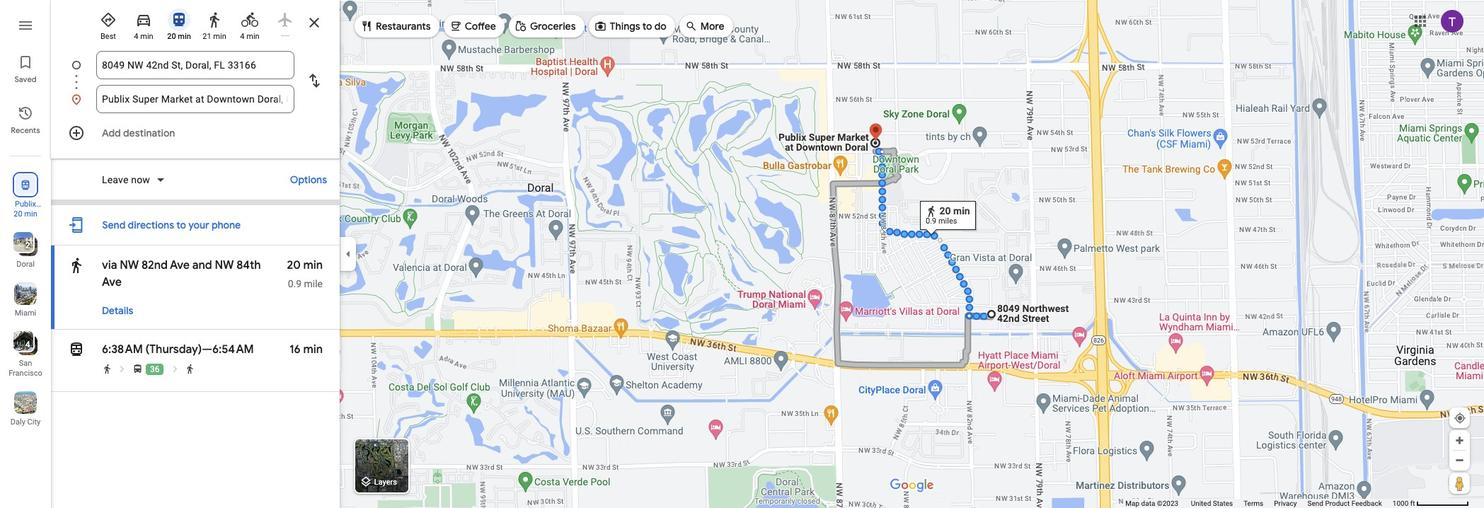 Task type: locate. For each thing, give the bounding box(es) containing it.
1 vertical spatial walking image
[[68, 256, 85, 275]]

to left the 'do'
[[643, 20, 652, 33]]


[[68, 256, 85, 275]]

to inside "button"
[[176, 219, 186, 231]]

footer
[[1126, 499, 1393, 508]]

send inside button
[[1308, 500, 1324, 508]]

to
[[643, 20, 652, 33], [176, 219, 186, 231]]

0 horizontal spatial to
[[176, 219, 186, 231]]

0 vertical spatial ave
[[170, 258, 190, 273]]

via
[[102, 258, 120, 273]]

4 min inside 4 min option
[[134, 32, 153, 41]]

nw right 'and'
[[215, 258, 234, 273]]

san francisco
[[9, 359, 42, 378]]

min up 2
[[24, 210, 37, 219]]

0 horizontal spatial 4
[[25, 340, 30, 350]]

16 min
[[290, 343, 323, 357]]

zoom out image
[[1455, 455, 1465, 466]]

list inside google maps element
[[51, 51, 340, 113]]

2 nw from the left
[[215, 258, 234, 273]]

leave
[[102, 174, 129, 185]]

to inside  things to do
[[643, 20, 652, 33]]

4 min
[[134, 32, 153, 41], [240, 32, 260, 41]]

0 horizontal spatial nw
[[120, 258, 139, 273]]

show street view coverage image
[[1450, 473, 1470, 494]]

walking image inside 21 min radio
[[206, 11, 223, 28]]

destination
[[123, 127, 175, 139]]

none field starting point 8049 nw 42nd st, doral, fl 33166
[[102, 51, 289, 79]]

1 horizontal spatial to
[[643, 20, 652, 33]]

1 vertical spatial 20
[[14, 210, 22, 219]]

miami button
[[0, 277, 51, 321]]

4 for driving image
[[134, 32, 138, 41]]

0 horizontal spatial ave
[[102, 275, 122, 290]]

1000 ft
[[1393, 500, 1415, 508]]

list item up 'add destination' button
[[51, 85, 340, 113]]

saved
[[14, 74, 37, 84]]

4 inside option
[[134, 32, 138, 41]]

to left your
[[176, 219, 186, 231]]

1 horizontal spatial ave
[[170, 258, 190, 273]]

4
[[134, 32, 138, 41], [240, 32, 245, 41], [25, 340, 30, 350]]

groceries
[[530, 20, 576, 33]]

36
[[150, 365, 160, 374]]

0 vertical spatial walking image
[[206, 11, 223, 28]]

add destination button
[[51, 119, 340, 147]]

21
[[203, 32, 211, 41]]

4 min down the cycling image
[[240, 32, 260, 41]]

daly city
[[10, 418, 40, 427]]

6:38 am
[[102, 343, 143, 357]]

84th
[[237, 258, 261, 273]]

send
[[102, 219, 126, 231], [1308, 500, 1324, 508]]

20
[[167, 32, 176, 41], [14, 210, 22, 219], [287, 258, 301, 273]]

—
[[202, 343, 212, 357]]

send for send directions to your phone
[[102, 219, 126, 231]]

send inside "button"
[[102, 219, 126, 231]]


[[515, 18, 527, 34]]

united states button
[[1191, 499, 1233, 508]]

, then image
[[170, 364, 180, 374]]

4 min radio
[[235, 6, 265, 42]]

ft
[[1411, 500, 1415, 508]]


[[685, 18, 698, 34]]

0 horizontal spatial 20 min
[[14, 210, 37, 219]]

21 min
[[203, 32, 226, 41]]

20 min inside option
[[167, 32, 191, 41]]

2 none field from the top
[[102, 85, 289, 113]]

1 horizontal spatial 20 min
[[167, 32, 191, 41]]

1 horizontal spatial nw
[[215, 258, 234, 273]]

1000
[[1393, 500, 1409, 508]]

1 vertical spatial 20 min
[[14, 210, 37, 219]]

6:38 am (thursday) — 6:54 am
[[102, 343, 254, 357]]

footer containing map data ©2023
[[1126, 499, 1393, 508]]

0 vertical spatial to
[[643, 20, 652, 33]]

list item
[[51, 51, 340, 96], [51, 85, 340, 113]]

things
[[610, 20, 640, 33]]

san
[[19, 359, 32, 368]]

walking image containing 
[[68, 256, 85, 275]]

details button
[[95, 298, 140, 323]]

20 min down transit icon
[[167, 32, 191, 41]]

4 inside radio
[[240, 32, 245, 41]]

None radio
[[270, 6, 300, 36]]

4 min down driving image
[[134, 32, 153, 41]]

nw left 82nd
[[120, 258, 139, 273]]

none field up 'add destination' button
[[102, 85, 289, 113]]

 left 6:38 am
[[68, 340, 85, 360]]

send directions to your phone button
[[95, 211, 248, 239]]

1 horizontal spatial 4
[[134, 32, 138, 41]]

daly
[[10, 418, 25, 427]]

1 horizontal spatial send
[[1308, 500, 1324, 508]]

send left directions
[[102, 219, 126, 231]]

4 min radio
[[129, 6, 159, 42]]

list item down 21
[[51, 51, 340, 96]]

Best radio
[[93, 6, 123, 42]]

send for send product feedback
[[1308, 500, 1324, 508]]

0 horizontal spatial 
[[19, 177, 32, 193]]

 down "recents"
[[19, 177, 32, 193]]

20 up 2 places element
[[14, 210, 22, 219]]

1 none field from the top
[[102, 51, 289, 79]]

20 min up 2
[[14, 210, 37, 219]]

none field down 21
[[102, 51, 289, 79]]

nw 82nd ave and nw 84th ave
[[102, 258, 261, 290]]

1 vertical spatial send
[[1308, 500, 1324, 508]]

walking image left via
[[68, 256, 85, 275]]

close directions image
[[306, 14, 323, 31]]

4 down driving image
[[134, 32, 138, 41]]

map data ©2023
[[1126, 500, 1180, 508]]

nw
[[120, 258, 139, 273], [215, 258, 234, 273]]

transit image
[[68, 340, 85, 360]]

2 list item from the top
[[51, 85, 340, 113]]

6:54 am
[[212, 343, 254, 357]]

1 horizontal spatial 20
[[167, 32, 176, 41]]

walking image up 21 min
[[206, 11, 223, 28]]

walking image
[[206, 11, 223, 28], [68, 256, 85, 275]]

1 vertical spatial 
[[68, 340, 85, 360]]

2 horizontal spatial 20
[[287, 258, 301, 273]]

1 horizontal spatial 
[[68, 340, 85, 360]]


[[19, 177, 32, 193], [68, 340, 85, 360]]

zoom in image
[[1455, 435, 1465, 446]]

ave down via
[[102, 275, 122, 290]]

2 places element
[[15, 239, 30, 252]]

21 min radio
[[200, 6, 229, 42]]

0 vertical spatial 
[[19, 177, 32, 193]]

do
[[655, 20, 667, 33]]

0.9
[[288, 278, 302, 290]]

0 horizontal spatial walking image
[[68, 256, 85, 275]]

4 down the cycling image
[[240, 32, 245, 41]]

min down driving image
[[140, 32, 153, 41]]

flights image
[[277, 11, 294, 28]]

walk image
[[102, 364, 113, 374]]

2 vertical spatial 20
[[287, 258, 301, 273]]

add destination
[[102, 127, 175, 139]]


[[594, 18, 607, 34]]

options
[[290, 173, 327, 186]]

list
[[51, 51, 340, 113]]

0 vertical spatial send
[[102, 219, 126, 231]]

min
[[140, 32, 153, 41], [178, 32, 191, 41], [213, 32, 226, 41], [247, 32, 260, 41], [24, 210, 37, 219], [303, 258, 323, 273], [303, 343, 323, 357]]

leave now button
[[96, 173, 171, 190]]

0 vertical spatial none field
[[102, 51, 289, 79]]

0 vertical spatial 20
[[167, 32, 176, 41]]

4 for the cycling image
[[240, 32, 245, 41]]

1 vertical spatial to
[[176, 219, 186, 231]]

none field destination publix super market at downtown doral, 8455 nw 53rd terrace, doral, fl 33166
[[102, 85, 289, 113]]

francisco
[[9, 369, 42, 378]]

20 up 0.9
[[287, 258, 301, 273]]

20 inside the 20 min 0.9 mile
[[287, 258, 301, 273]]

min down transit icon
[[178, 32, 191, 41]]

1 horizontal spatial 4 min
[[240, 32, 260, 41]]

20 min
[[167, 32, 191, 41], [14, 210, 37, 219]]

82nd
[[141, 258, 168, 273]]

1 4 min from the left
[[134, 32, 153, 41]]

1 horizontal spatial walking image
[[206, 11, 223, 28]]

recents button
[[0, 99, 51, 139]]

4 up san
[[25, 340, 30, 350]]

layers
[[374, 478, 397, 487]]

send left product
[[1308, 500, 1324, 508]]

0 vertical spatial 20 min
[[167, 32, 191, 41]]

min inside  list
[[24, 210, 37, 219]]

google maps element
[[0, 0, 1484, 508]]

 list
[[0, 0, 51, 508]]

0 horizontal spatial 20
[[14, 210, 22, 219]]

bus image
[[132, 364, 143, 374]]

ave
[[170, 258, 190, 273], [102, 275, 122, 290]]

united
[[1191, 500, 1211, 508]]

2 4 min from the left
[[240, 32, 260, 41]]

None field
[[102, 51, 289, 79], [102, 85, 289, 113]]

daly city button
[[0, 386, 51, 430]]

2 horizontal spatial 4
[[240, 32, 245, 41]]

Destination Publix Super Market at Downtown Doral, 8455 NW 53rd Terrace, Doral, FL 33166 field
[[102, 91, 289, 108]]

0 horizontal spatial 4 min
[[134, 32, 153, 41]]

data
[[1141, 500, 1155, 508]]

0 horizontal spatial send
[[102, 219, 126, 231]]

united states
[[1191, 500, 1233, 508]]

20 down transit icon
[[167, 32, 176, 41]]

your
[[188, 219, 209, 231]]

reverse starting point and destination image
[[306, 72, 323, 89]]

1 vertical spatial none field
[[102, 85, 289, 113]]

walking image inside "directions" main content
[[68, 256, 85, 275]]

©2023
[[1157, 500, 1179, 508]]

4 min inside 4 min radio
[[240, 32, 260, 41]]

min up mile
[[303, 258, 323, 273]]

ave left 'and'
[[170, 258, 190, 273]]


[[360, 18, 373, 34]]



Task type: vqa. For each thing, say whether or not it's contained in the screenshot.
Actions for 1351 N Interstate 35 Frontage Rd region at the left
no



Task type: describe. For each thing, give the bounding box(es) containing it.
 inside "directions" main content
[[68, 340, 85, 360]]

miami
[[15, 309, 36, 318]]

options button
[[283, 167, 334, 193]]

terms
[[1244, 500, 1264, 508]]

1 vertical spatial ave
[[102, 275, 122, 290]]

collapse side panel image
[[340, 246, 356, 262]]

4 inside  list
[[25, 340, 30, 350]]

20 min inside  list
[[14, 210, 37, 219]]

min right 21
[[213, 32, 226, 41]]

add
[[102, 127, 121, 139]]

 things to do
[[594, 18, 667, 34]]

min right 16
[[303, 343, 323, 357]]

product
[[1325, 500, 1350, 508]]

restaurants
[[376, 20, 431, 33]]

terms button
[[1244, 499, 1264, 508]]

2
[[25, 241, 30, 251]]

send product feedback
[[1308, 500, 1382, 508]]

doral
[[16, 260, 35, 269]]

 coffee
[[449, 18, 496, 34]]

, then image
[[117, 364, 128, 374]]

saved button
[[0, 48, 51, 88]]

phone
[[212, 219, 241, 231]]

now
[[131, 174, 150, 185]]

google account: tyler black  
(blacklashes1000@gmail.com) image
[[1441, 10, 1464, 32]]

 more
[[685, 18, 724, 34]]

leave now option
[[102, 173, 153, 187]]

transit image
[[171, 11, 188, 28]]

20 inside  list
[[14, 210, 22, 219]]

feedback
[[1352, 500, 1382, 508]]

min inside the 20 min 0.9 mile
[[303, 258, 323, 273]]

1 nw from the left
[[120, 258, 139, 273]]

show your location image
[[1454, 412, 1467, 425]]


[[449, 18, 462, 34]]

map
[[1126, 500, 1140, 508]]

send product feedback button
[[1308, 499, 1382, 508]]

to for 
[[643, 20, 652, 33]]

directions main content
[[51, 0, 340, 508]]

menu image
[[17, 17, 34, 34]]

4 min for driving image
[[134, 32, 153, 41]]

and
[[192, 258, 212, 273]]

Starting point 8049 NW 42nd St, Doral, FL 33166 field
[[102, 57, 289, 74]]

(thursday)
[[146, 343, 202, 357]]

4 min for the cycling image
[[240, 32, 260, 41]]

best travel modes image
[[100, 11, 117, 28]]

 groceries
[[515, 18, 576, 34]]

best
[[101, 32, 116, 41]]

leave now
[[102, 174, 150, 185]]

send directions to your phone
[[102, 219, 241, 231]]

 inside list
[[19, 177, 32, 193]]

walk image
[[185, 364, 196, 374]]

footer inside google maps element
[[1126, 499, 1393, 508]]

20 min 0.9 mile
[[287, 258, 323, 290]]

mile
[[304, 278, 323, 290]]

 restaurants
[[360, 18, 431, 34]]

to for send
[[176, 219, 186, 231]]

details
[[102, 304, 133, 317]]

cycling image
[[241, 11, 258, 28]]

city
[[27, 418, 40, 427]]

driving image
[[135, 11, 152, 28]]

privacy
[[1274, 500, 1297, 508]]

directions
[[128, 219, 174, 231]]

privacy button
[[1274, 499, 1297, 508]]

recents
[[11, 125, 40, 135]]

coffee
[[465, 20, 496, 33]]

1 list item from the top
[[51, 51, 340, 96]]

1000 ft button
[[1393, 500, 1469, 508]]

20 inside option
[[167, 32, 176, 41]]

more
[[701, 20, 724, 33]]

states
[[1213, 500, 1233, 508]]

4 places element
[[15, 338, 30, 351]]

20 min radio
[[164, 6, 194, 42]]

16
[[290, 343, 301, 357]]

min down the cycling image
[[247, 32, 260, 41]]



